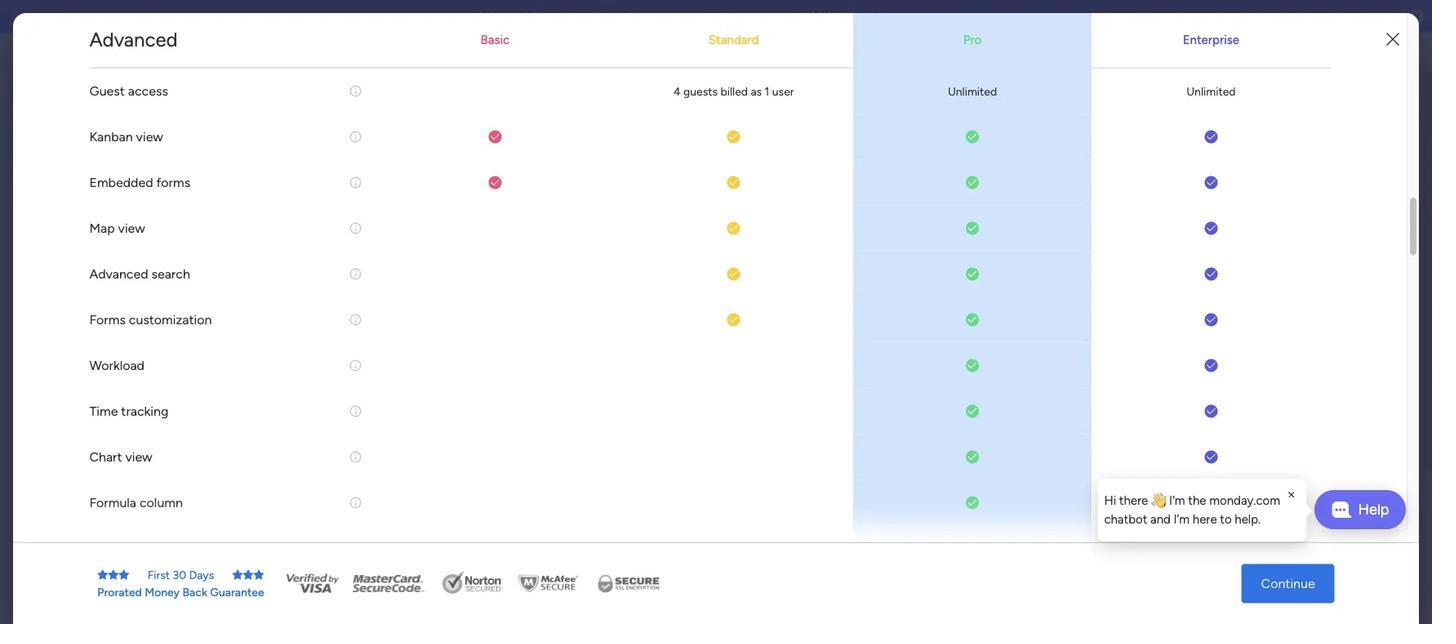 Task type: locate. For each thing, give the bounding box(es) containing it.
1 horizontal spatial monday
[[357, 65, 406, 81]]

monday work management down basic
[[357, 65, 516, 81]]

start
[[552, 559, 580, 574]]

profile inside the setup account upload your photo enable desktop notifications invite team members complete profile
[[1245, 268, 1280, 282]]

view right map
[[118, 221, 145, 237]]

1 unlimited from the left
[[948, 85, 998, 99]]

at
[[518, 9, 530, 24]]

back
[[183, 585, 207, 599]]

1 horizontal spatial plan
[[733, 192, 758, 207]]

explore
[[1217, 569, 1260, 584]]

1 vertical spatial your
[[1241, 158, 1271, 175]]

choose left a
[[675, 192, 720, 207]]

2 horizontal spatial work
[[409, 65, 437, 81]]

profile up "setup account" "link"
[[1274, 158, 1317, 175]]

1 vertical spatial monday work management
[[357, 65, 516, 81]]

embedded
[[89, 175, 153, 191]]

help button
[[1315, 490, 1407, 529], [1294, 578, 1351, 605]]

search
[[152, 267, 190, 282]]

work inside quick search results list box
[[310, 359, 335, 373]]

2 horizontal spatial your
[[1194, 513, 1220, 529]]

14th
[[811, 9, 835, 24]]

upload your photo link
[[1188, 204, 1392, 222]]

2 vertical spatial plan
[[92, 236, 114, 250]]

view right kanban
[[136, 130, 163, 145]]

invite inside the setup account upload your photo enable desktop notifications invite team members complete profile
[[1188, 247, 1218, 262]]

plan down user
[[770, 123, 825, 157]]

1 horizontal spatial pro
[[964, 33, 982, 47]]

pro inside your pro trial has ended, choose your plan
[[631, 88, 669, 123]]

account
[[728, 228, 776, 243]]

1 vertical spatial invite
[[392, 559, 425, 574]]

tracking
[[121, 404, 169, 420]]

1 horizontal spatial management
[[337, 359, 405, 373]]

billed
[[721, 85, 748, 99]]

0 horizontal spatial help
[[1308, 582, 1337, 599]]

0 vertical spatial your
[[708, 123, 763, 157]]

guarantee
[[210, 585, 264, 599]]

0 vertical spatial choose
[[608, 123, 702, 157]]

star image
[[119, 569, 129, 581], [233, 569, 243, 581], [243, 569, 254, 581], [254, 569, 264, 581]]

workflow
[[1223, 513, 1277, 529]]

to
[[1221, 512, 1232, 527]]

help button right in
[[1315, 490, 1407, 529]]

advanced
[[89, 28, 178, 52], [89, 267, 148, 282]]

visited
[[355, 167, 401, 184]]

1 horizontal spatial help
[[1359, 501, 1390, 518]]

management down basic
[[440, 65, 516, 81]]

0 horizontal spatial your
[[428, 559, 455, 574]]

help down 'minutes'
[[1308, 582, 1337, 599]]

plan inside button
[[733, 192, 758, 207]]

2 star image from the left
[[108, 569, 119, 581]]

workspace image
[[16, 161, 32, 179]]

home image
[[15, 87, 31, 103]]

help right the chat bot icon
[[1359, 501, 1390, 518]]

templates down workflow
[[1231, 533, 1289, 548]]

marketing plan list box
[[0, 225, 208, 505]]

work management > main workspace link
[[282, 199, 542, 382]]

1 horizontal spatial workspace
[[445, 359, 500, 373]]

1 vertical spatial templates
[[1264, 569, 1322, 584]]

photo
[[1258, 205, 1291, 220]]

0 horizontal spatial monday work management
[[73, 43, 254, 61]]

1 vertical spatial view
[[118, 221, 145, 237]]

invite members image
[[1218, 44, 1234, 60]]

main
[[38, 163, 66, 178], [418, 359, 442, 373]]

complete up setup
[[1172, 158, 1237, 175]]

your left to
[[1194, 513, 1220, 529]]

dialog containing hi there 👋,  i'm the monday.com
[[1098, 479, 1307, 542]]

your inside 'boost your workflow in minutes with ready-made templates'
[[1194, 513, 1220, 529]]

1 vertical spatial workspace
[[445, 359, 500, 373]]

workspace down kanban
[[69, 163, 134, 178]]

management up good
[[165, 43, 254, 61]]

1 horizontal spatial work
[[310, 359, 335, 373]]

tags
[[139, 541, 166, 557]]

2 horizontal spatial management
[[440, 65, 516, 81]]

0 vertical spatial view
[[136, 130, 163, 145]]

help.
[[1235, 512, 1261, 527]]

invite down enable
[[1188, 247, 1218, 262]]

work management > main workspace
[[310, 359, 500, 373]]

2 vertical spatial management
[[337, 359, 405, 373]]

1 vertical spatial your
[[1194, 513, 1220, 529]]

kendall parks image
[[1387, 39, 1413, 65]]

main inside quick search results list box
[[418, 359, 442, 373]]

and left start
[[527, 559, 549, 574]]

mastercard secure code image
[[348, 571, 429, 596]]

0 vertical spatial advanced
[[89, 28, 178, 52]]

option
[[0, 228, 208, 231]]

and inside hi there 👋,  i'm the monday.com chatbot and i'm here to help.
[[1151, 512, 1171, 527]]

1 vertical spatial work
[[409, 65, 437, 81]]

advanced up guest access
[[89, 28, 178, 52]]

monday.com
[[1210, 493, 1281, 508]]

plan right marketing
[[92, 236, 114, 250]]

2 horizontal spatial plan
[[770, 123, 825, 157]]

1 vertical spatial and
[[527, 559, 549, 574]]

0 vertical spatial help
[[1359, 501, 1390, 518]]

0 vertical spatial help button
[[1315, 490, 1407, 529]]

0 vertical spatial templates
[[1231, 533, 1289, 548]]

0 vertical spatial profile
[[1274, 158, 1317, 175]]

select product image
[[15, 44, 31, 60]]

monday
[[73, 43, 129, 61], [357, 65, 406, 81]]

collaborating
[[583, 559, 660, 574]]

workspace
[[69, 163, 134, 178], [445, 359, 500, 373]]

good
[[249, 87, 278, 100]]

plan right a
[[733, 192, 758, 207]]

0 vertical spatial management
[[165, 43, 254, 61]]

main right workspace image
[[38, 163, 66, 178]]

0 horizontal spatial pro
[[631, 88, 669, 123]]

management left >
[[337, 359, 405, 373]]

monday up guest at the top left of page
[[73, 43, 129, 61]]

1 vertical spatial i'm
[[1174, 512, 1190, 527]]

1 horizontal spatial your
[[708, 123, 763, 157]]

your down the billed
[[708, 123, 763, 157]]

star image
[[97, 569, 108, 581], [108, 569, 119, 581]]

i'm right the 👋,
[[1170, 493, 1186, 508]]

our
[[592, 9, 613, 24]]

your left teammates
[[428, 559, 455, 574]]

money
[[145, 585, 180, 599]]

1 horizontal spatial main
[[418, 359, 442, 373]]

invite left the norton secured image at the left bottom
[[392, 559, 425, 574]]

2 vertical spatial work
[[310, 359, 335, 373]]

your down account
[[1230, 205, 1255, 220]]

quick search results list box
[[269, 185, 1108, 402]]

dialog
[[1098, 479, 1307, 542]]

work
[[132, 43, 161, 61], [409, 65, 437, 81], [310, 359, 335, 373]]

enable
[[1188, 226, 1225, 241]]

choose inside 'choose a plan' button
[[675, 192, 720, 207]]

your for invite your teammates and start collaborating
[[428, 559, 455, 574]]

forms customization
[[89, 313, 212, 328]]

>
[[408, 359, 415, 373]]

profile down members
[[1245, 268, 1280, 282]]

1 vertical spatial help
[[1308, 582, 1337, 599]]

complete inside the setup account upload your photo enable desktop notifications invite team members complete profile
[[1188, 268, 1242, 282]]

and
[[1151, 512, 1171, 527], [527, 559, 549, 574]]

0 horizontal spatial unlimited
[[948, 85, 998, 99]]

templates
[[1231, 533, 1289, 548], [1264, 569, 1322, 584]]

plan
[[770, 123, 825, 157], [733, 192, 758, 207], [92, 236, 114, 250]]

my work image
[[15, 116, 29, 130]]

30
[[173, 568, 186, 582]]

conference
[[652, 9, 715, 24]]

0 horizontal spatial plan
[[92, 236, 114, 250]]

your up account
[[1241, 158, 1271, 175]]

main right >
[[418, 359, 442, 373]]

templates inside button
[[1264, 569, 1322, 584]]

custom
[[89, 541, 136, 557]]

monday up kendall!
[[357, 65, 406, 81]]

monday work management up access
[[73, 43, 254, 61]]

your left the 4
[[570, 88, 624, 123]]

column
[[140, 496, 183, 511]]

2 vertical spatial your
[[1230, 205, 1255, 220]]

2 vertical spatial your
[[428, 559, 455, 574]]

with
[[1344, 513, 1370, 529]]

help button down 'minutes'
[[1294, 578, 1351, 605]]

invite your teammates and start collaborating
[[392, 559, 660, 574]]

0 horizontal spatial workspace
[[69, 163, 134, 178]]

chat bot icon image
[[1332, 502, 1352, 518]]

1 horizontal spatial and
[[1151, 512, 1171, 527]]

1 vertical spatial pro
[[631, 88, 669, 123]]

register now →
[[851, 9, 938, 24]]

account
[[1224, 184, 1271, 199]]

2 vertical spatial view
[[125, 450, 152, 465]]

1 horizontal spatial monday work management
[[357, 65, 516, 81]]

workspace right >
[[445, 359, 500, 373]]

upload
[[1188, 205, 1227, 220]]

feedback
[[1207, 95, 1258, 110]]

0 vertical spatial pro
[[964, 33, 982, 47]]

1 vertical spatial choose
[[675, 192, 720, 207]]

monday work management
[[73, 43, 254, 61], [357, 65, 516, 81]]

work management heading
[[409, 63, 516, 83]]

0 horizontal spatial main
[[38, 163, 66, 178]]

and down the 👋,
[[1151, 512, 1171, 527]]

setup
[[1188, 184, 1221, 199]]

complete
[[1172, 158, 1237, 175], [1188, 268, 1242, 282]]

0 vertical spatial and
[[1151, 512, 1171, 527]]

0 horizontal spatial management
[[165, 43, 254, 61]]

0 horizontal spatial work
[[132, 43, 161, 61]]

1 vertical spatial complete
[[1188, 268, 1242, 282]]

1 image
[[1194, 33, 1209, 52]]

us
[[503, 9, 515, 24]]

made
[[1195, 533, 1228, 548]]

1 vertical spatial advanced
[[89, 267, 148, 282]]

0 vertical spatial main
[[38, 163, 66, 178]]

choose down the 4
[[608, 123, 702, 157]]

view right chart
[[125, 450, 152, 465]]

good afternoon, kendall!
[[249, 87, 377, 100]]

formula
[[89, 496, 136, 511]]

heading
[[570, 88, 863, 157]]

0 vertical spatial monday work management
[[73, 43, 254, 61]]

1 horizontal spatial unlimited
[[1187, 85, 1236, 99]]

templates right explore
[[1264, 569, 1322, 584]]

0 vertical spatial your
[[570, 88, 624, 123]]

1 vertical spatial plan
[[733, 192, 758, 207]]

complete down team
[[1188, 268, 1242, 282]]

1 horizontal spatial invite
[[1188, 247, 1218, 262]]

→
[[926, 9, 938, 24]]

0 vertical spatial invite
[[1188, 247, 1218, 262]]

0 vertical spatial i'm
[[1170, 493, 1186, 508]]

map view
[[89, 221, 145, 237]]

0 horizontal spatial monday
[[73, 43, 129, 61]]

my
[[707, 228, 725, 243]]

1 vertical spatial profile
[[1245, 268, 1280, 282]]

1 vertical spatial main
[[418, 359, 442, 373]]

invite
[[1188, 247, 1218, 262], [392, 559, 425, 574]]

1 advanced from the top
[[89, 28, 178, 52]]

i'm up ready-
[[1174, 512, 1190, 527]]

4
[[674, 85, 681, 99]]

formula column
[[89, 496, 183, 511]]

0 vertical spatial monday
[[73, 43, 129, 61]]

private board image
[[17, 263, 33, 278]]

workspace selection element
[[16, 161, 136, 182]]

advanced down map view
[[89, 267, 148, 282]]

0 vertical spatial plan
[[770, 123, 825, 157]]

2 advanced from the top
[[89, 267, 148, 282]]

0 horizontal spatial invite
[[392, 559, 425, 574]]

customization
[[129, 313, 212, 328]]



Task type: vqa. For each thing, say whether or not it's contained in the screenshot.
1st Add to favorites icon from the bottom of the Quick search results list box
no



Task type: describe. For each thing, give the bounding box(es) containing it.
👋,
[[1152, 493, 1167, 508]]

setup account upload your photo enable desktop notifications invite team members complete profile
[[1188, 184, 1348, 282]]

ready-
[[1157, 533, 1195, 548]]

explore templates
[[1217, 569, 1322, 584]]

register
[[851, 9, 896, 24]]

custom tags
[[89, 541, 166, 557]]

your inside your pro trial has ended, choose your plan
[[570, 88, 624, 123]]

ended,
[[779, 88, 863, 123]]

2 star image from the left
[[233, 569, 243, 581]]

setup account link
[[1188, 183, 1392, 201]]

join
[[476, 9, 500, 24]]

recently visited
[[292, 167, 401, 184]]

teammates
[[458, 559, 524, 574]]

view for map view
[[118, 221, 145, 237]]

forms
[[89, 313, 126, 328]]

basic
[[481, 33, 510, 47]]

explore templates button
[[1157, 560, 1382, 593]]

your for boost your workflow in minutes with ready-made templates
[[1194, 513, 1220, 529]]

advanced for advanced
[[89, 28, 178, 52]]

recently
[[292, 167, 352, 184]]

notifications
[[1277, 226, 1348, 241]]

standard
[[709, 33, 759, 47]]

main workspace
[[38, 163, 134, 178]]

there
[[1120, 493, 1149, 508]]

management inside quick search results list box
[[337, 359, 405, 373]]

dec
[[786, 9, 808, 24]]

guest access
[[89, 84, 168, 99]]

complete your profile
[[1172, 158, 1317, 175]]

workspace inside quick search results list box
[[445, 359, 500, 373]]

0 vertical spatial workspace
[[69, 163, 134, 178]]

your pro trial has ended, choose your plan
[[570, 88, 863, 157]]

boost your workflow in minutes with ready-made templates
[[1157, 513, 1370, 548]]

the
[[1189, 493, 1207, 508]]

hi
[[1105, 493, 1117, 508]]

your inside your pro trial has ended, choose your plan
[[708, 123, 763, 157]]

time
[[89, 404, 118, 420]]

plan inside your pro trial has ended, choose your plan
[[770, 123, 825, 157]]

1 vertical spatial management
[[440, 65, 516, 81]]

2 unlimited from the left
[[1187, 85, 1236, 99]]

1 vertical spatial help button
[[1294, 578, 1351, 605]]

embedded forms
[[89, 175, 190, 191]]

enable desktop notifications link
[[1188, 224, 1392, 243]]

1 star image from the left
[[97, 569, 108, 581]]

invite team members link
[[1188, 245, 1392, 264]]

members
[[1254, 247, 1305, 262]]

advanced for advanced search
[[89, 267, 148, 282]]

0 vertical spatial complete
[[1172, 158, 1237, 175]]

norton secured image
[[436, 571, 509, 596]]

1 vertical spatial monday
[[357, 65, 406, 81]]

main inside workspace selection element
[[38, 163, 66, 178]]

button padding image
[[1386, 31, 1402, 47]]

your inside the setup account upload your photo enable desktop notifications invite team members complete profile
[[1230, 205, 1255, 220]]

workload
[[89, 358, 145, 374]]

user
[[773, 85, 794, 99]]

trial
[[676, 88, 721, 123]]

1 star image from the left
[[119, 569, 129, 581]]

continue
[[1262, 576, 1316, 591]]

choose a plan button
[[662, 183, 771, 216]]

14d
[[1050, 487, 1069, 501]]

heading containing your pro trial has ended,
[[570, 88, 863, 157]]

afternoon,
[[281, 87, 334, 100]]

m
[[19, 163, 29, 177]]

kendall!
[[337, 87, 377, 100]]

join us at elevate ✨ our online conference hits screens dec 14th
[[476, 9, 835, 24]]

boost
[[1157, 513, 1191, 529]]

now
[[899, 9, 922, 24]]

view for kanban view
[[136, 130, 163, 145]]

complete profile link
[[1188, 266, 1392, 285]]

continue button
[[1242, 564, 1335, 603]]

guest
[[89, 84, 125, 99]]

give feedback
[[1179, 95, 1258, 110]]

mcafee secure image
[[516, 571, 581, 596]]

guests
[[684, 85, 718, 99]]

4 star image from the left
[[254, 569, 264, 581]]

register now → link
[[851, 9, 938, 24]]

choose inside your pro trial has ended, choose your plan
[[608, 123, 702, 157]]

minutes
[[1294, 513, 1341, 529]]

prorated
[[97, 585, 142, 599]]

map
[[89, 221, 115, 237]]

advanced search
[[89, 267, 190, 282]]

chart
[[89, 450, 122, 465]]

enterprise
[[1183, 33, 1240, 47]]

templates inside 'boost your workflow in minutes with ready-made templates'
[[1231, 533, 1289, 548]]

elevate
[[533, 9, 574, 24]]

here
[[1193, 512, 1218, 527]]

chart view
[[89, 450, 152, 465]]

marketing plan
[[38, 236, 114, 250]]

0 vertical spatial work
[[132, 43, 161, 61]]

3 star image from the left
[[243, 569, 254, 581]]

0 horizontal spatial and
[[527, 559, 549, 574]]

desktop
[[1228, 226, 1273, 241]]

marketing
[[38, 236, 90, 250]]

in
[[1280, 513, 1291, 529]]

kanban view
[[89, 130, 163, 145]]

as
[[751, 85, 762, 99]]

1
[[765, 85, 770, 99]]

kanban
[[89, 130, 133, 145]]

first 30 days
[[148, 568, 214, 582]]

screens
[[741, 9, 783, 24]]

view for chart view
[[125, 450, 152, 465]]

templates image image
[[1162, 385, 1377, 498]]

give
[[1179, 95, 1204, 110]]

ssl encrypted image
[[588, 571, 670, 596]]

inbox image
[[1182, 44, 1198, 60]]

manage my account button
[[644, 219, 789, 252]]

verified by visa image
[[284, 571, 341, 596]]

first
[[148, 568, 170, 582]]

plan inside list box
[[92, 236, 114, 250]]



